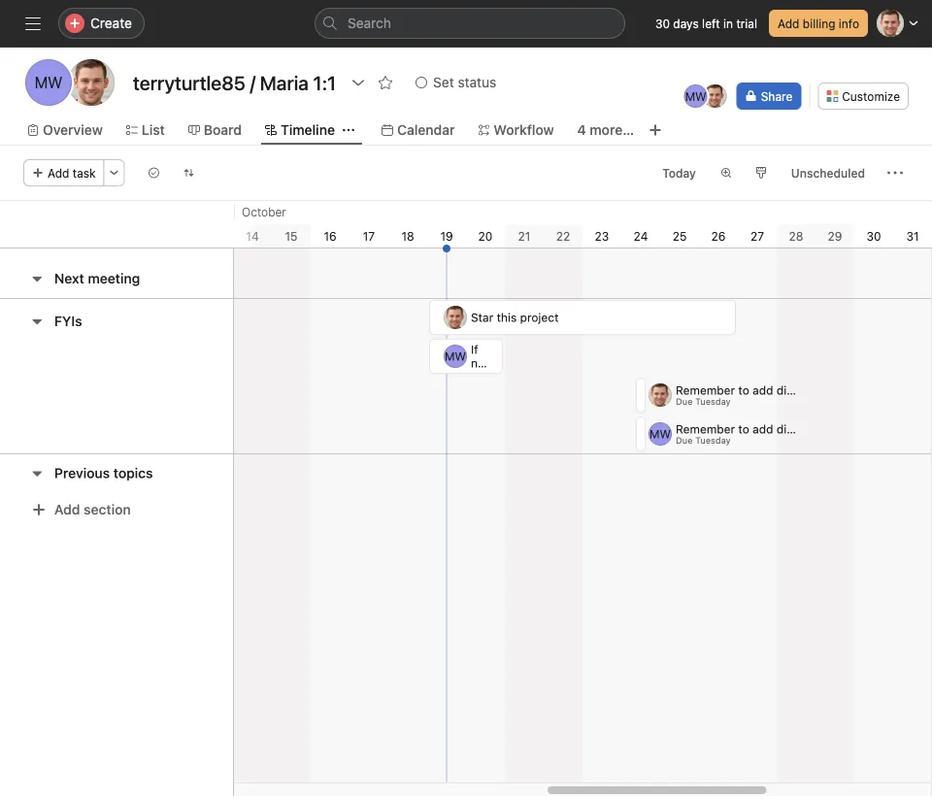 Task type: vqa. For each thing, say whether or not it's contained in the screenshot.
New to the bottom
no



Task type: describe. For each thing, give the bounding box(es) containing it.
today
[[663, 166, 696, 180]]

search
[[348, 15, 391, 31]]

search button
[[315, 8, 625, 39]]

29
[[828, 229, 842, 243]]

october
[[242, 205, 286, 219]]

collapse task list for the section previous topics image
[[29, 466, 45, 481]]

24
[[634, 229, 648, 243]]

due for mw
[[676, 435, 693, 446]]

28
[[789, 229, 804, 243]]

today button
[[654, 159, 705, 186]]

color: default image
[[755, 167, 767, 179]]

topics
[[113, 465, 153, 481]]

17
[[363, 229, 375, 243]]

overview link
[[27, 119, 103, 141]]

add for add billing info
[[778, 17, 800, 30]]

4
[[577, 122, 586, 138]]

collapse task list for the section next meeting image
[[29, 271, 45, 286]]

share button
[[737, 83, 801, 110]]

share
[[761, 89, 793, 103]]

due for tt
[[676, 396, 693, 407]]

more actions image
[[888, 165, 903, 181]]

20
[[478, 229, 493, 243]]

tuesday for tt
[[695, 396, 731, 407]]

list link
[[126, 119, 165, 141]]

30 for 30
[[867, 229, 881, 243]]

search list box
[[315, 8, 625, 39]]

add billing info button
[[769, 10, 868, 37]]

set
[[433, 74, 454, 90]]

create
[[90, 15, 132, 31]]

customize button
[[818, 83, 909, 110]]

create button
[[58, 8, 145, 39]]

add tab image
[[648, 122, 663, 138]]

weeks image
[[720, 167, 732, 179]]

show options image
[[351, 75, 366, 90]]

previous topics
[[54, 465, 153, 481]]

status
[[458, 74, 497, 90]]

unscheduled
[[791, 166, 865, 180]]

all tasks image
[[148, 167, 160, 179]]

due tuesday for tt
[[676, 396, 731, 407]]

16
[[324, 229, 337, 243]]

tab actions image
[[343, 124, 354, 136]]

star this project
[[471, 311, 559, 324]]

days
[[673, 17, 699, 30]]

left
[[702, 17, 720, 30]]

workflow link
[[478, 119, 554, 141]]

add for add section
[[54, 502, 80, 518]]

25
[[673, 229, 687, 243]]

add for add task
[[48, 166, 69, 180]]

22
[[556, 229, 570, 243]]

21
[[518, 229, 531, 243]]

4 more…
[[577, 122, 634, 138]]

calendar link
[[382, 119, 455, 141]]

set status button
[[407, 69, 505, 96]]

next
[[54, 270, 84, 286]]

list
[[142, 122, 165, 138]]

none image
[[183, 167, 195, 179]]



Task type: locate. For each thing, give the bounding box(es) containing it.
tuesday
[[695, 396, 731, 407], [695, 435, 731, 446]]

add left task
[[48, 166, 69, 180]]

0 vertical spatial due
[[676, 396, 693, 407]]

30
[[655, 17, 670, 30], [867, 229, 881, 243]]

trial
[[737, 17, 757, 30]]

2 due from the top
[[676, 435, 693, 446]]

set status
[[433, 74, 497, 90]]

previous topics button
[[54, 456, 153, 491]]

26
[[711, 229, 726, 243]]

calendar
[[397, 122, 455, 138]]

18
[[401, 229, 414, 243]]

add task
[[48, 166, 96, 180]]

due
[[676, 396, 693, 407], [676, 435, 693, 446]]

1 vertical spatial tuesday
[[695, 435, 731, 446]]

task
[[73, 166, 96, 180]]

1 vertical spatial due tuesday
[[676, 435, 731, 446]]

0 vertical spatial due tuesday
[[676, 396, 731, 407]]

next meeting
[[54, 270, 140, 286]]

tt
[[82, 73, 101, 92], [708, 89, 723, 103], [448, 311, 463, 324], [653, 388, 668, 402]]

1 vertical spatial add
[[48, 166, 69, 180]]

add down previous
[[54, 502, 80, 518]]

30 left days
[[655, 17, 670, 30]]

23
[[595, 229, 609, 243]]

1 tuesday from the top
[[695, 396, 731, 407]]

workflow
[[494, 122, 554, 138]]

14
[[246, 229, 259, 243]]

31
[[907, 229, 919, 243]]

this
[[497, 311, 517, 324]]

tuesday for mw
[[695, 435, 731, 446]]

add section
[[54, 502, 131, 518]]

0 vertical spatial 30
[[655, 17, 670, 30]]

next meeting button
[[54, 261, 140, 296]]

1 due from the top
[[676, 396, 693, 407]]

unscheduled button
[[783, 159, 874, 186]]

previous
[[54, 465, 110, 481]]

meeting
[[88, 270, 140, 286]]

due tuesday
[[676, 396, 731, 407], [676, 435, 731, 446]]

30 days left in trial
[[655, 17, 757, 30]]

15
[[285, 229, 298, 243]]

expand sidebar image
[[25, 16, 41, 31]]

fyis
[[54, 313, 82, 329]]

None text field
[[128, 65, 341, 100]]

27
[[751, 229, 764, 243]]

add inside button
[[778, 17, 800, 30]]

more…
[[590, 122, 634, 138]]

1 due tuesday from the top
[[676, 396, 731, 407]]

timeline link
[[265, 119, 335, 141]]

customize
[[842, 89, 900, 103]]

1 horizontal spatial 30
[[867, 229, 881, 243]]

info
[[839, 17, 859, 30]]

collapse task list for the section fyis image
[[29, 314, 45, 329]]

0 vertical spatial tuesday
[[695, 396, 731, 407]]

2 tuesday from the top
[[695, 435, 731, 446]]

in
[[724, 17, 733, 30]]

billing
[[803, 17, 836, 30]]

19
[[440, 229, 453, 243]]

30 for 30 days left in trial
[[655, 17, 670, 30]]

30 right 29
[[867, 229, 881, 243]]

0 vertical spatial add
[[778, 17, 800, 30]]

star
[[471, 311, 494, 324]]

due tuesday for mw
[[676, 435, 731, 446]]

board
[[204, 122, 242, 138]]

more actions image
[[108, 167, 120, 179]]

project
[[520, 311, 559, 324]]

add task button
[[23, 159, 105, 186]]

0 horizontal spatial 30
[[655, 17, 670, 30]]

fyis button
[[54, 304, 82, 339]]

mw
[[35, 73, 63, 92], [685, 89, 707, 103], [445, 350, 466, 363], [650, 427, 671, 441]]

add section button
[[23, 492, 139, 527]]

add left billing
[[778, 17, 800, 30]]

4 more… button
[[577, 119, 634, 141]]

add
[[778, 17, 800, 30], [48, 166, 69, 180], [54, 502, 80, 518]]

section
[[84, 502, 131, 518]]

2 due tuesday from the top
[[676, 435, 731, 446]]

overview
[[43, 122, 103, 138]]

2 vertical spatial add
[[54, 502, 80, 518]]

add billing info
[[778, 17, 859, 30]]

1 vertical spatial 30
[[867, 229, 881, 243]]

1 vertical spatial due
[[676, 435, 693, 446]]

timeline
[[281, 122, 335, 138]]

board link
[[188, 119, 242, 141]]

add to starred image
[[378, 75, 393, 90]]



